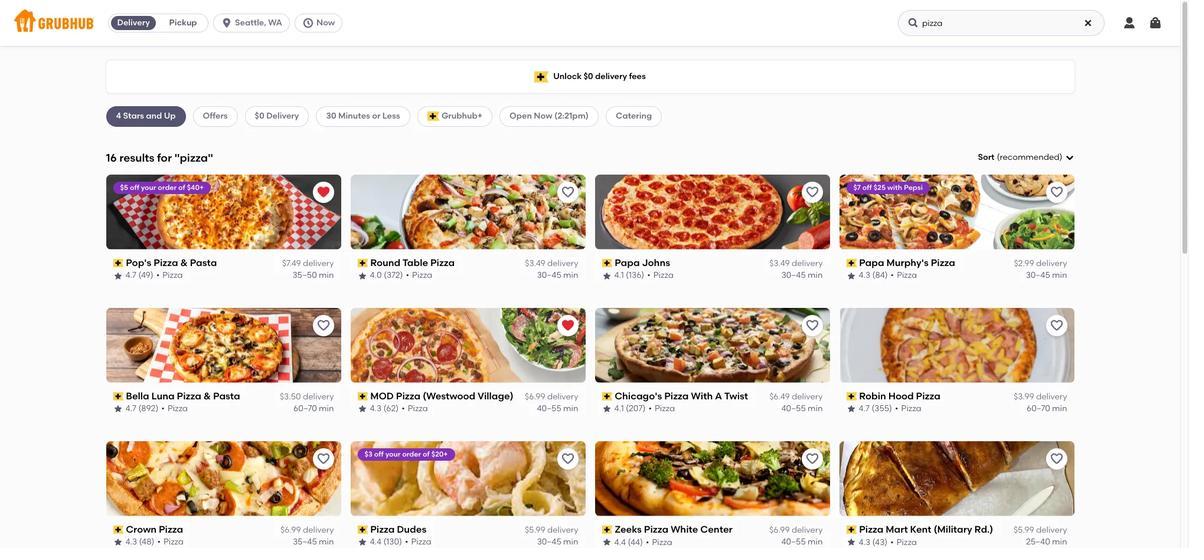 Task type: describe. For each thing, give the bounding box(es) containing it.
round table pizza logo image
[[350, 175, 586, 250]]

delivery for pizza dudes
[[547, 525, 578, 536]]

(892)
[[138, 404, 158, 414]]

1 vertical spatial $0
[[255, 111, 264, 121]]

save this restaurant image for crown pizza
[[316, 452, 330, 466]]

delivery for pop's pizza & pasta
[[303, 259, 334, 269]]

60–70 for bella luna pizza & pasta
[[293, 404, 317, 414]]

robin hood pizza logo image
[[839, 308, 1074, 383]]

"pizza"
[[174, 151, 213, 165]]

$7.49
[[282, 259, 301, 269]]

25–40 min
[[1026, 537, 1067, 548]]

$6.49
[[770, 392, 790, 402]]

chicago's pizza with a twist
[[615, 391, 748, 402]]

papa murphy's pizza
[[859, 257, 955, 269]]

$6.99 for mod pizza (westwood village)
[[525, 392, 545, 402]]

4.7 (49)
[[125, 271, 153, 281]]

svg image inside 'seattle, wa' button
[[221, 17, 233, 29]]

pickup button
[[158, 14, 208, 32]]

0 vertical spatial pasta
[[190, 257, 217, 269]]

(2:21pm)
[[554, 111, 589, 121]]

pizza down crown pizza
[[164, 537, 184, 548]]

(military
[[934, 524, 972, 535]]

30 minutes or less
[[326, 111, 400, 121]]

$3.50 delivery
[[280, 392, 334, 402]]

pizza down "bella luna pizza & pasta"
[[168, 404, 188, 414]]

johns
[[642, 257, 670, 269]]

$3.99
[[1014, 392, 1034, 402]]

$3.49 delivery for round table pizza
[[525, 259, 578, 269]]

save this restaurant image for bella luna pizza & pasta
[[316, 319, 330, 333]]

4.3 for mod pizza (westwood village)
[[370, 404, 382, 414]]

zeeks pizza white center
[[615, 524, 733, 535]]

(372)
[[384, 271, 403, 281]]

(62)
[[384, 404, 399, 414]]

pop's
[[126, 257, 151, 269]]

svg image
[[908, 17, 919, 29]]

$40+
[[187, 184, 204, 192]]

(
[[997, 152, 1000, 162]]

• pizza for zeeks pizza white center
[[646, 537, 672, 548]]

4.1 (136)
[[614, 271, 644, 281]]

dudes
[[397, 524, 427, 535]]

1 vertical spatial now
[[534, 111, 552, 121]]

$7.49 delivery
[[282, 259, 334, 269]]

pizza right murphy's
[[931, 257, 955, 269]]

white
[[671, 524, 698, 535]]

pizza down table on the top of page
[[412, 271, 432, 281]]

• for pizza dudes
[[405, 537, 408, 548]]

seattle,
[[235, 18, 266, 28]]

unlock
[[553, 71, 582, 81]]

order for dudes
[[402, 450, 421, 459]]

with
[[691, 391, 713, 402]]

30
[[326, 111, 336, 121]]

saved restaurant image for saved restaurant button to the left
[[316, 185, 330, 199]]

zeeks pizza white center logo image
[[595, 441, 830, 516]]

$5.99 for pizza dudes
[[525, 525, 545, 536]]

• for pizza mart kent (military rd.)
[[891, 537, 894, 548]]

$5.99 for pizza mart kent (military rd.)
[[1014, 525, 1034, 536]]

1 vertical spatial delivery
[[266, 111, 299, 121]]

$3.99 delivery
[[1014, 392, 1067, 402]]

$6.99 for zeeks pizza white center
[[769, 525, 790, 536]]

(355)
[[872, 404, 892, 414]]

luna
[[152, 391, 175, 402]]

60–70 for robin hood pizza
[[1027, 404, 1050, 414]]

pizza up '4.3 (43)'
[[859, 524, 884, 535]]

bella
[[126, 391, 149, 402]]

none field containing sort
[[978, 152, 1074, 164]]

rd.)
[[975, 524, 993, 535]]

(84)
[[873, 271, 888, 281]]

$3 off your order of $20+
[[365, 450, 448, 459]]

delivery button
[[109, 14, 158, 32]]

30–45 for pizza dudes
[[537, 537, 561, 548]]

4
[[116, 111, 121, 121]]

$7
[[854, 184, 861, 192]]

pizza left with
[[664, 391, 689, 402]]

1 vertical spatial pasta
[[213, 391, 240, 402]]

$3.49 delivery for papa johns
[[770, 259, 823, 269]]

4.4 for pizza dudes
[[370, 537, 381, 548]]

save this restaurant image for papa johns
[[805, 185, 819, 199]]

40–55 for mod pizza (westwood village)
[[537, 404, 561, 414]]

• for chicago's pizza with a twist
[[649, 404, 652, 414]]

pepsi
[[904, 184, 923, 192]]

save this restaurant button for robin hood pizza
[[1046, 315, 1067, 336]]

saved restaurant image for saved restaurant button to the right
[[561, 319, 575, 333]]

(136)
[[626, 271, 644, 281]]

$5
[[120, 184, 128, 192]]

delivery inside delivery button
[[117, 18, 150, 28]]

chicago's
[[615, 391, 662, 402]]

sort
[[978, 152, 995, 162]]

papa johns
[[615, 257, 670, 269]]

4.1 (207)
[[614, 404, 646, 414]]

bella luna pizza & pasta logo image
[[106, 308, 341, 383]]

$2.99
[[1014, 259, 1034, 269]]

off for pizza
[[374, 450, 384, 459]]

60–70 min for robin hood pizza
[[1027, 404, 1067, 414]]

subscription pass image for pizza mart kent (military rd.)
[[847, 526, 857, 534]]

(207)
[[626, 404, 646, 414]]

open now (2:21pm)
[[510, 111, 589, 121]]

star icon image for pizza dudes
[[358, 538, 367, 548]]

of for dudes
[[423, 450, 430, 459]]

pizza right the 'crown'
[[159, 524, 183, 535]]

crown pizza logo image
[[106, 441, 341, 516]]

subscription pass image for papa johns
[[602, 259, 612, 268]]

off for pop's
[[130, 184, 139, 192]]

twist
[[724, 391, 748, 402]]

subscription pass image for round table pizza
[[358, 259, 368, 268]]

min for papa johns
[[808, 271, 823, 281]]

4.7 for robin hood pizza
[[859, 404, 870, 414]]

main navigation navigation
[[0, 0, 1180, 46]]

mod pizza (westwood village) logo image
[[350, 308, 586, 383]]

delivery for zeeks pizza white center
[[792, 525, 823, 536]]

your for pizza
[[385, 450, 401, 459]]

1 vertical spatial &
[[204, 391, 211, 402]]

min for mod pizza (westwood village)
[[563, 404, 578, 414]]

mod
[[370, 391, 394, 402]]

min for robin hood pizza
[[1052, 404, 1067, 414]]

mart
[[886, 524, 908, 535]]

16
[[106, 151, 117, 165]]

30–45 for papa johns
[[782, 271, 806, 281]]

unlock $0 delivery fees
[[553, 71, 646, 81]]

$7 off $25 with pepsi
[[854, 184, 923, 192]]

delivery for pizza mart kent (military rd.)
[[1036, 525, 1067, 536]]

pizza right hood
[[916, 391, 941, 402]]

pizza mart kent (military rd.) logo image
[[839, 441, 1074, 516]]

delivery for robin hood pizza
[[1036, 392, 1067, 402]]

4 stars and up
[[116, 111, 176, 121]]

• for bella luna pizza & pasta
[[161, 404, 165, 414]]

save this restaurant image for round table pizza
[[561, 185, 575, 199]]

$5 off your order of $40+
[[120, 184, 204, 192]]

• pizza for pizza mart kent (military rd.)
[[891, 537, 917, 548]]

30–45 for round table pizza
[[537, 271, 561, 281]]

hood
[[889, 391, 914, 402]]

pizza down johns
[[654, 271, 674, 281]]

min for pizza dudes
[[563, 537, 578, 548]]

• pizza for bella luna pizza & pasta
[[161, 404, 188, 414]]

4.1 for chicago's pizza with a twist
[[614, 404, 624, 414]]

4.0 (372)
[[370, 271, 403, 281]]

pizza right the luna
[[177, 391, 201, 402]]

(48)
[[139, 537, 154, 548]]

35–45 min
[[293, 537, 334, 548]]

pizza right table on the top of page
[[430, 257, 455, 269]]

$6.49 delivery
[[770, 392, 823, 402]]

• for round table pizza
[[406, 271, 409, 281]]

min for zeeks pizza white center
[[808, 537, 823, 548]]

papa johns logo image
[[595, 175, 830, 250]]

star icon image for pop's pizza & pasta
[[113, 271, 123, 281]]

30–45 min for papa johns
[[782, 271, 823, 281]]

pizza dudes logo image
[[350, 441, 586, 516]]

$3.49 for papa johns
[[770, 259, 790, 269]]

1 horizontal spatial $0
[[584, 71, 593, 81]]

save this restaurant image for zeeks pizza white center
[[805, 452, 819, 466]]

village)
[[478, 391, 514, 402]]

delivery for bella luna pizza & pasta
[[303, 392, 334, 402]]

crown pizza
[[126, 524, 183, 535]]

pizza down zeeks pizza white center
[[652, 537, 672, 548]]

pizza down pop's pizza & pasta
[[163, 271, 183, 281]]

60–70 min for bella luna pizza & pasta
[[293, 404, 334, 414]]

murphy's
[[887, 257, 929, 269]]

min for crown pizza
[[319, 537, 334, 548]]

$3.49 for round table pizza
[[525, 259, 545, 269]]

grubhub plus flag logo image for unlock $0 delivery fees
[[535, 71, 549, 82]]

up
[[164, 111, 176, 121]]

chicago's pizza with a twist logo image
[[595, 308, 830, 383]]

save this restaurant button for crown pizza
[[313, 449, 334, 470]]



Task type: vqa. For each thing, say whether or not it's contained in the screenshot.
$5.99 delivery related to Pizza Dudes
yes



Task type: locate. For each thing, give the bounding box(es) containing it.
pizza up 4.4 (130)
[[370, 524, 395, 535]]

svg image inside now 'button'
[[302, 17, 314, 29]]

• down round table pizza
[[406, 271, 409, 281]]

crown
[[126, 524, 157, 535]]

round
[[370, 257, 400, 269]]

• for pop's pizza & pasta
[[156, 271, 160, 281]]

of left $40+
[[178, 184, 185, 192]]

40–55 min for zeeks pizza white center
[[782, 537, 823, 548]]

40–55 for chicago's pizza with a twist
[[782, 404, 806, 414]]

• pizza down mart
[[891, 537, 917, 548]]

4.3 left (48)
[[125, 537, 137, 548]]

• down robin hood pizza at bottom
[[895, 404, 899, 414]]

4.3 down mod
[[370, 404, 382, 414]]

1 horizontal spatial $5.99 delivery
[[1014, 525, 1067, 536]]

subscription pass image for chicago's pizza with a twist
[[602, 393, 612, 401]]

now inside 'button'
[[317, 18, 335, 28]]

save this restaurant button for papa johns
[[802, 182, 823, 203]]

35–45
[[293, 537, 317, 548]]

35–50
[[293, 271, 317, 281]]

table
[[403, 257, 428, 269]]

• right (48)
[[157, 537, 161, 548]]

save this restaurant button for bella luna pizza & pasta
[[313, 315, 334, 336]]

• pizza down "bella luna pizza & pasta"
[[161, 404, 188, 414]]

subscription pass image left mod
[[358, 393, 368, 401]]

min for pop's pizza & pasta
[[319, 271, 334, 281]]

star icon image for bella luna pizza & pasta
[[113, 405, 123, 414]]

wa
[[268, 18, 282, 28]]

• pizza down chicago's pizza with a twist
[[649, 404, 675, 414]]

0 horizontal spatial $5.99
[[525, 525, 545, 536]]

subscription pass image for pizza dudes
[[358, 526, 368, 534]]

of left the $20+
[[423, 450, 430, 459]]

$0 right offers
[[255, 111, 264, 121]]

star icon image for pizza mart kent (military rd.)
[[847, 538, 856, 548]]

0 vertical spatial saved restaurant button
[[313, 182, 334, 203]]

pizza right (62)
[[408, 404, 428, 414]]

4.4 left (130)
[[370, 537, 381, 548]]

star icon image for mod pizza (westwood village)
[[358, 405, 367, 414]]

subscription pass image left robin
[[847, 393, 857, 401]]

• pizza down zeeks pizza white center
[[646, 537, 672, 548]]

Search for food, convenience, alcohol... search field
[[898, 10, 1105, 36]]

1 vertical spatial 4.1
[[614, 404, 624, 414]]

60–70 min down $3.50 delivery
[[293, 404, 334, 414]]

30–45 min for papa murphy's pizza
[[1026, 271, 1067, 281]]

0 vertical spatial your
[[141, 184, 156, 192]]

• right (62)
[[402, 404, 405, 414]]

0 vertical spatial delivery
[[117, 18, 150, 28]]

pop's pizza & pasta logo image
[[106, 175, 341, 250]]

• pizza down table on the top of page
[[406, 271, 432, 281]]

• right (49)
[[156, 271, 160, 281]]

4.7 for bella luna pizza & pasta
[[125, 404, 136, 414]]

4.0
[[370, 271, 382, 281]]

subscription pass image for crown pizza
[[113, 526, 124, 534]]

0 horizontal spatial saved restaurant button
[[313, 182, 334, 203]]

1 60–70 min from the left
[[293, 404, 334, 414]]

2 horizontal spatial $6.99
[[769, 525, 790, 536]]

1 $3.49 delivery from the left
[[525, 259, 578, 269]]

off right the $7
[[863, 184, 872, 192]]

2 4.4 from the left
[[614, 537, 626, 548]]

0 horizontal spatial saved restaurant image
[[316, 185, 330, 199]]

off for papa
[[863, 184, 872, 192]]

save this restaurant button for zeeks pizza white center
[[802, 449, 823, 470]]

delivery for papa murphy's pizza
[[1036, 259, 1067, 269]]

$2.99 delivery
[[1014, 259, 1067, 269]]

1 horizontal spatial saved restaurant image
[[561, 319, 575, 333]]

2 horizontal spatial off
[[863, 184, 872, 192]]

pizza down mart
[[897, 537, 917, 548]]

60–70 min down the $3.99 delivery
[[1027, 404, 1067, 414]]

• pizza down johns
[[647, 271, 674, 281]]

grubhub plus flag logo image left grubhub+ at top
[[427, 112, 439, 121]]

robin
[[859, 391, 886, 402]]

star icon image for round table pizza
[[358, 271, 367, 281]]

1 vertical spatial grubhub plus flag logo image
[[427, 112, 439, 121]]

subscription pass image left pizza dudes
[[358, 526, 368, 534]]

0 horizontal spatial 60–70
[[293, 404, 317, 414]]

pizza down dudes
[[411, 537, 432, 548]]

bella luna pizza & pasta
[[126, 391, 240, 402]]

• pizza for round table pizza
[[406, 271, 432, 281]]

1 horizontal spatial saved restaurant button
[[557, 315, 578, 336]]

• pizza for pizza dudes
[[405, 537, 432, 548]]

catering
[[616, 111, 652, 121]]

40–55 min for mod pizza (westwood village)
[[537, 404, 578, 414]]

• right (136)
[[647, 271, 651, 281]]

1 horizontal spatial $3.49
[[770, 259, 790, 269]]

min
[[319, 271, 334, 281], [563, 271, 578, 281], [808, 271, 823, 281], [1052, 271, 1067, 281], [319, 404, 334, 414], [563, 404, 578, 414], [808, 404, 823, 414], [1052, 404, 1067, 414], [319, 537, 334, 548], [563, 537, 578, 548], [808, 537, 823, 548], [1052, 537, 1067, 548]]

• down the luna
[[161, 404, 165, 414]]

your right $3
[[385, 450, 401, 459]]

fees
[[629, 71, 646, 81]]

star icon image left 4.1 (207)
[[602, 405, 611, 414]]

0 horizontal spatial $5.99 delivery
[[525, 525, 578, 536]]

pizza down chicago's pizza with a twist
[[655, 404, 675, 414]]

subscription pass image left the 'crown'
[[113, 526, 124, 534]]

min for round table pizza
[[563, 271, 578, 281]]

1 horizontal spatial papa
[[859, 257, 884, 269]]

• pizza down papa murphy's pizza at the top
[[891, 271, 917, 281]]

• pizza right (62)
[[402, 404, 428, 414]]

star icon image left 4.7 (49)
[[113, 271, 123, 281]]

4.7 for pop's pizza & pasta
[[125, 271, 136, 281]]

4.7
[[125, 271, 136, 281], [125, 404, 136, 414], [859, 404, 870, 414]]

star icon image
[[113, 271, 123, 281], [358, 271, 367, 281], [602, 271, 611, 281], [847, 271, 856, 281], [113, 405, 123, 414], [358, 405, 367, 414], [602, 405, 611, 414], [847, 405, 856, 414], [113, 538, 123, 548], [358, 538, 367, 548], [602, 538, 611, 548], [847, 538, 856, 548]]

4.3 for pizza mart kent (military rd.)
[[859, 537, 871, 548]]

2 $5.99 delivery from the left
[[1014, 525, 1067, 536]]

30–45
[[537, 271, 561, 281], [782, 271, 806, 281], [1026, 271, 1050, 281], [537, 537, 561, 548]]

2 4.1 from the top
[[614, 404, 624, 414]]

save this restaurant image
[[316, 319, 330, 333], [805, 319, 819, 333], [1050, 319, 1064, 333], [316, 452, 330, 466], [805, 452, 819, 466]]

0 vertical spatial saved restaurant image
[[316, 185, 330, 199]]

grubhub plus flag logo image
[[535, 71, 549, 82], [427, 112, 439, 121]]

0 horizontal spatial order
[[158, 184, 177, 192]]

0 vertical spatial 4.1
[[614, 271, 624, 281]]

• right (207)
[[649, 404, 652, 414]]

grubhub+
[[442, 111, 483, 121]]

)
[[1060, 152, 1063, 162]]

1 horizontal spatial 60–70
[[1027, 404, 1050, 414]]

$5.99 delivery for pizza dudes
[[525, 525, 578, 536]]

seattle, wa button
[[213, 14, 295, 32]]

delivery for chicago's pizza with a twist
[[792, 392, 823, 402]]

svg image
[[1123, 16, 1137, 30], [1149, 16, 1163, 30], [221, 17, 233, 29], [302, 17, 314, 29], [1084, 18, 1093, 28], [1065, 153, 1074, 162]]

• pizza down hood
[[895, 404, 922, 414]]

30–45 min for round table pizza
[[537, 271, 578, 281]]

4.3 (43)
[[859, 537, 888, 548]]

1 horizontal spatial of
[[423, 450, 430, 459]]

60–70 down $3.50 delivery
[[293, 404, 317, 414]]

subscription pass image left mart
[[847, 526, 857, 534]]

star icon image for crown pizza
[[113, 538, 123, 548]]

star icon image left 4.4 (44)
[[602, 538, 611, 548]]

$0 delivery
[[255, 111, 299, 121]]

pizza right pop's
[[154, 257, 178, 269]]

star icon image left 4.1 (136)
[[602, 271, 611, 281]]

2 papa from the left
[[859, 257, 884, 269]]

4.1 left (207)
[[614, 404, 624, 414]]

0 vertical spatial grubhub plus flag logo image
[[535, 71, 549, 82]]

• pizza for mod pizza (westwood village)
[[402, 404, 428, 414]]

4.4 down zeeks
[[614, 537, 626, 548]]

papa up 4.1 (136)
[[615, 257, 640, 269]]

4.7 down bella
[[125, 404, 136, 414]]

1 horizontal spatial $6.99 delivery
[[525, 392, 578, 402]]

pizza
[[154, 257, 178, 269], [430, 257, 455, 269], [931, 257, 955, 269], [163, 271, 183, 281], [412, 271, 432, 281], [654, 271, 674, 281], [897, 271, 917, 281], [177, 391, 201, 402], [396, 391, 420, 402], [664, 391, 689, 402], [916, 391, 941, 402], [168, 404, 188, 414], [408, 404, 428, 414], [655, 404, 675, 414], [901, 404, 922, 414], [159, 524, 183, 535], [370, 524, 395, 535], [644, 524, 669, 535], [859, 524, 884, 535], [164, 537, 184, 548], [411, 537, 432, 548], [652, 537, 672, 548], [897, 537, 917, 548]]

1 horizontal spatial 4.4
[[614, 537, 626, 548]]

4.7 down robin
[[859, 404, 870, 414]]

1 vertical spatial your
[[385, 450, 401, 459]]

$6.99 delivery for mod pizza (westwood village)
[[525, 392, 578, 402]]

• pizza down pop's pizza & pasta
[[156, 271, 183, 281]]

16 results for "pizza"
[[106, 151, 213, 165]]

delivery for mod pizza (westwood village)
[[547, 392, 578, 402]]

grubhub plus flag logo image for grubhub+
[[427, 112, 439, 121]]

save this restaurant button for pizza mart kent (military rd.)
[[1046, 449, 1067, 470]]

0 horizontal spatial of
[[178, 184, 185, 192]]

0 vertical spatial of
[[178, 184, 185, 192]]

star icon image left 4.4 (130)
[[358, 538, 367, 548]]

papa
[[615, 257, 640, 269], [859, 257, 884, 269]]

now right wa
[[317, 18, 335, 28]]

subscription pass image left zeeks
[[602, 526, 612, 534]]

1 horizontal spatial your
[[385, 450, 401, 459]]

4.3 (62)
[[370, 404, 399, 414]]

off
[[130, 184, 139, 192], [863, 184, 872, 192], [374, 450, 384, 459]]

$0
[[584, 71, 593, 81], [255, 111, 264, 121]]

$6.99 delivery for crown pizza
[[281, 525, 334, 536]]

&
[[180, 257, 188, 269], [204, 391, 211, 402]]

0 horizontal spatial off
[[130, 184, 139, 192]]

• pizza down crown pizza
[[157, 537, 184, 548]]

star icon image for chicago's pizza with a twist
[[602, 405, 611, 414]]

• pizza down dudes
[[405, 537, 432, 548]]

star icon image left 4.7 (892) on the left bottom
[[113, 405, 123, 414]]

30–45 for papa murphy's pizza
[[1026, 271, 1050, 281]]

pizza dudes
[[370, 524, 427, 535]]

(43)
[[873, 537, 888, 548]]

save this restaurant button for round table pizza
[[557, 182, 578, 203]]

4.3 for crown pizza
[[125, 537, 137, 548]]

or
[[372, 111, 381, 121]]

0 horizontal spatial 60–70 min
[[293, 404, 334, 414]]

0 horizontal spatial now
[[317, 18, 335, 28]]

40–55 for zeeks pizza white center
[[782, 537, 806, 548]]

stars
[[123, 111, 144, 121]]

saved restaurant image
[[316, 185, 330, 199], [561, 319, 575, 333]]

1 vertical spatial saved restaurant image
[[561, 319, 575, 333]]

None field
[[978, 152, 1074, 164]]

a
[[715, 391, 722, 402]]

1 vertical spatial order
[[402, 450, 421, 459]]

$3
[[365, 450, 373, 459]]

1 4.4 from the left
[[370, 537, 381, 548]]

(49)
[[138, 271, 153, 281]]

1 horizontal spatial $3.49 delivery
[[770, 259, 823, 269]]

4.4 for zeeks pizza white center
[[614, 537, 626, 548]]

0 horizontal spatial &
[[180, 257, 188, 269]]

order for pizza
[[158, 184, 177, 192]]

2 $5.99 from the left
[[1014, 525, 1034, 536]]

off right $3
[[374, 450, 384, 459]]

center
[[701, 524, 733, 535]]

$0 right unlock
[[584, 71, 593, 81]]

order left $40+
[[158, 184, 177, 192]]

minutes
[[338, 111, 370, 121]]

pizza right zeeks
[[644, 524, 669, 535]]

star icon image for papa johns
[[602, 271, 611, 281]]

1 horizontal spatial off
[[374, 450, 384, 459]]

subscription pass image left 'round'
[[358, 259, 368, 268]]

0 horizontal spatial grubhub plus flag logo image
[[427, 112, 439, 121]]

pasta
[[190, 257, 217, 269], [213, 391, 240, 402]]

0 horizontal spatial $0
[[255, 111, 264, 121]]

subscription pass image left 'papa johns'
[[602, 259, 612, 268]]

1 horizontal spatial $5.99
[[1014, 525, 1034, 536]]

1 $5.99 delivery from the left
[[525, 525, 578, 536]]

• for zeeks pizza white center
[[646, 537, 649, 548]]

robin hood pizza
[[859, 391, 941, 402]]

0 vertical spatial &
[[180, 257, 188, 269]]

4.7 down pop's
[[125, 271, 136, 281]]

pasta down "bella luna pizza & pasta logo"
[[213, 391, 240, 402]]

star icon image for robin hood pizza
[[847, 405, 856, 414]]

save this restaurant image for robin hood pizza
[[1050, 319, 1064, 333]]

2 $3.49 delivery from the left
[[770, 259, 823, 269]]

2 60–70 min from the left
[[1027, 404, 1067, 414]]

star icon image left 4.7 (355)
[[847, 405, 856, 414]]

$6.99 delivery
[[525, 392, 578, 402], [281, 525, 334, 536], [769, 525, 823, 536]]

subscription pass image for bella luna pizza & pasta
[[113, 393, 124, 401]]

save this restaurant image for pizza mart kent (military rd.)
[[1050, 452, 1064, 466]]

0 horizontal spatial $3.49
[[525, 259, 545, 269]]

4.3 for papa murphy's pizza
[[859, 271, 871, 281]]

results
[[119, 151, 154, 165]]

4.3 (84)
[[859, 271, 888, 281]]

40–55 min
[[537, 404, 578, 414], [782, 404, 823, 414], [782, 537, 823, 548]]

• right (43)
[[891, 537, 894, 548]]

4.1 for papa johns
[[614, 271, 624, 281]]

pizza down hood
[[901, 404, 922, 414]]

pizza mart kent (military rd.)
[[859, 524, 993, 535]]

save this restaurant image
[[561, 185, 575, 199], [805, 185, 819, 199], [1050, 185, 1064, 199], [561, 452, 575, 466], [1050, 452, 1064, 466]]

• for mod pizza (westwood village)
[[402, 404, 405, 414]]

30–45 min for pizza dudes
[[537, 537, 578, 548]]

1 horizontal spatial &
[[204, 391, 211, 402]]

40–55 min for chicago's pizza with a twist
[[782, 404, 823, 414]]

2 horizontal spatial $6.99 delivery
[[769, 525, 823, 536]]

min for papa murphy's pizza
[[1052, 271, 1067, 281]]

star icon image left '4.3 (43)'
[[847, 538, 856, 548]]

0 horizontal spatial $6.99 delivery
[[281, 525, 334, 536]]

1 horizontal spatial now
[[534, 111, 552, 121]]

now right the open
[[534, 111, 552, 121]]

0 horizontal spatial $3.49 delivery
[[525, 259, 578, 269]]

• right (44)
[[646, 537, 649, 548]]

0 vertical spatial now
[[317, 18, 335, 28]]

papa up 4.3 (84)
[[859, 257, 884, 269]]

0 horizontal spatial papa
[[615, 257, 640, 269]]

2 $3.49 from the left
[[770, 259, 790, 269]]

$5.99
[[525, 525, 545, 536], [1014, 525, 1034, 536]]

star icon image for zeeks pizza white center
[[602, 538, 611, 548]]

delivery left "pickup"
[[117, 18, 150, 28]]

subscription pass image left papa murphy's pizza at the top
[[847, 259, 857, 268]]

• for crown pizza
[[157, 537, 161, 548]]

1 papa from the left
[[615, 257, 640, 269]]

35–50 min
[[293, 271, 334, 281]]

0 horizontal spatial 4.4
[[370, 537, 381, 548]]

seattle, wa
[[235, 18, 282, 28]]

mod pizza (westwood village)
[[370, 391, 514, 402]]

& right the luna
[[204, 391, 211, 402]]

papa murphy's pizza logo image
[[839, 175, 1074, 250]]

1 horizontal spatial delivery
[[266, 111, 299, 121]]

4.1 left (136)
[[614, 271, 624, 281]]

1 vertical spatial saved restaurant button
[[557, 315, 578, 336]]

pasta down pop's pizza & pasta logo
[[190, 257, 217, 269]]

1 horizontal spatial 60–70 min
[[1027, 404, 1067, 414]]

order left the $20+
[[402, 450, 421, 459]]

and
[[146, 111, 162, 121]]

$20+
[[431, 450, 448, 459]]

• for robin hood pizza
[[895, 404, 899, 414]]

1 $5.99 from the left
[[525, 525, 545, 536]]

off right $5
[[130, 184, 139, 192]]

1 4.1 from the top
[[614, 271, 624, 281]]

delivery left 30
[[266, 111, 299, 121]]

4.3 left (43)
[[859, 537, 871, 548]]

round table pizza
[[370, 257, 455, 269]]

(130)
[[383, 537, 402, 548]]

1 horizontal spatial $6.99
[[525, 392, 545, 402]]

1 60–70 from the left
[[293, 404, 317, 414]]

0 horizontal spatial your
[[141, 184, 156, 192]]

pizza up (62)
[[396, 391, 420, 402]]

delivery for round table pizza
[[547, 259, 578, 269]]

0 horizontal spatial $6.99
[[281, 525, 301, 536]]

subscription pass image
[[113, 259, 124, 268], [847, 259, 857, 268], [113, 393, 124, 401], [358, 393, 368, 401], [847, 393, 857, 401], [113, 526, 124, 534], [847, 526, 857, 534]]

star icon image for papa murphy's pizza
[[847, 271, 856, 281]]

$3.49 delivery
[[525, 259, 578, 269], [770, 259, 823, 269]]

subscription pass image for robin hood pizza
[[847, 393, 857, 401]]

star icon image left 4.3 (84)
[[847, 271, 856, 281]]

(44)
[[628, 537, 643, 548]]

1 horizontal spatial order
[[402, 450, 421, 459]]

of
[[178, 184, 185, 192], [423, 450, 430, 459]]

less
[[383, 111, 400, 121]]

1 vertical spatial of
[[423, 450, 430, 459]]

0 vertical spatial order
[[158, 184, 177, 192]]

with
[[888, 184, 902, 192]]

• pizza
[[156, 271, 183, 281], [406, 271, 432, 281], [647, 271, 674, 281], [891, 271, 917, 281], [161, 404, 188, 414], [402, 404, 428, 414], [649, 404, 675, 414], [895, 404, 922, 414], [157, 537, 184, 548], [405, 537, 432, 548], [646, 537, 672, 548], [891, 537, 917, 548]]

sort ( recommended )
[[978, 152, 1063, 162]]

1 horizontal spatial grubhub plus flag logo image
[[535, 71, 549, 82]]

(westwood
[[423, 391, 476, 402]]

open
[[510, 111, 532, 121]]

4.4 (44)
[[614, 537, 643, 548]]

papa for papa johns
[[615, 257, 640, 269]]

subscription pass image
[[358, 259, 368, 268], [602, 259, 612, 268], [602, 393, 612, 401], [358, 526, 368, 534], [602, 526, 612, 534]]

recommended
[[1000, 152, 1060, 162]]

zeeks
[[615, 524, 642, 535]]

papa for papa murphy's pizza
[[859, 257, 884, 269]]

min for bella luna pizza & pasta
[[319, 404, 334, 414]]

save this restaurant button for chicago's pizza with a twist
[[802, 315, 823, 336]]

delivery for papa johns
[[792, 259, 823, 269]]

2 60–70 from the left
[[1027, 404, 1050, 414]]

for
[[157, 151, 172, 165]]

•
[[156, 271, 160, 281], [406, 271, 409, 281], [647, 271, 651, 281], [891, 271, 894, 281], [161, 404, 165, 414], [402, 404, 405, 414], [649, 404, 652, 414], [895, 404, 899, 414], [157, 537, 161, 548], [405, 537, 408, 548], [646, 537, 649, 548], [891, 537, 894, 548]]

order
[[158, 184, 177, 192], [402, 450, 421, 459]]

save this restaurant button
[[557, 182, 578, 203], [802, 182, 823, 203], [1046, 182, 1067, 203], [313, 315, 334, 336], [802, 315, 823, 336], [1046, 315, 1067, 336], [313, 449, 334, 470], [557, 449, 578, 470], [802, 449, 823, 470], [1046, 449, 1067, 470]]

star icon image left 4.3 (48) on the bottom of page
[[113, 538, 123, 548]]

25–40
[[1026, 537, 1050, 548]]

0 horizontal spatial delivery
[[117, 18, 150, 28]]

• down dudes
[[405, 537, 408, 548]]

subscription pass image left bella
[[113, 393, 124, 401]]

• pizza for pop's pizza & pasta
[[156, 271, 183, 281]]

0 vertical spatial $0
[[584, 71, 593, 81]]

• for papa johns
[[647, 271, 651, 281]]

$6.99 for crown pizza
[[281, 525, 301, 536]]

4.3 left (84)
[[859, 271, 871, 281]]

your right $5
[[141, 184, 156, 192]]

1 $3.49 from the left
[[525, 259, 545, 269]]

star icon image left 4.3 (62)
[[358, 405, 367, 414]]

• pizza for papa johns
[[647, 271, 674, 281]]

pizza down papa murphy's pizza at the top
[[897, 271, 917, 281]]

subscription pass image left chicago's on the right
[[602, 393, 612, 401]]



